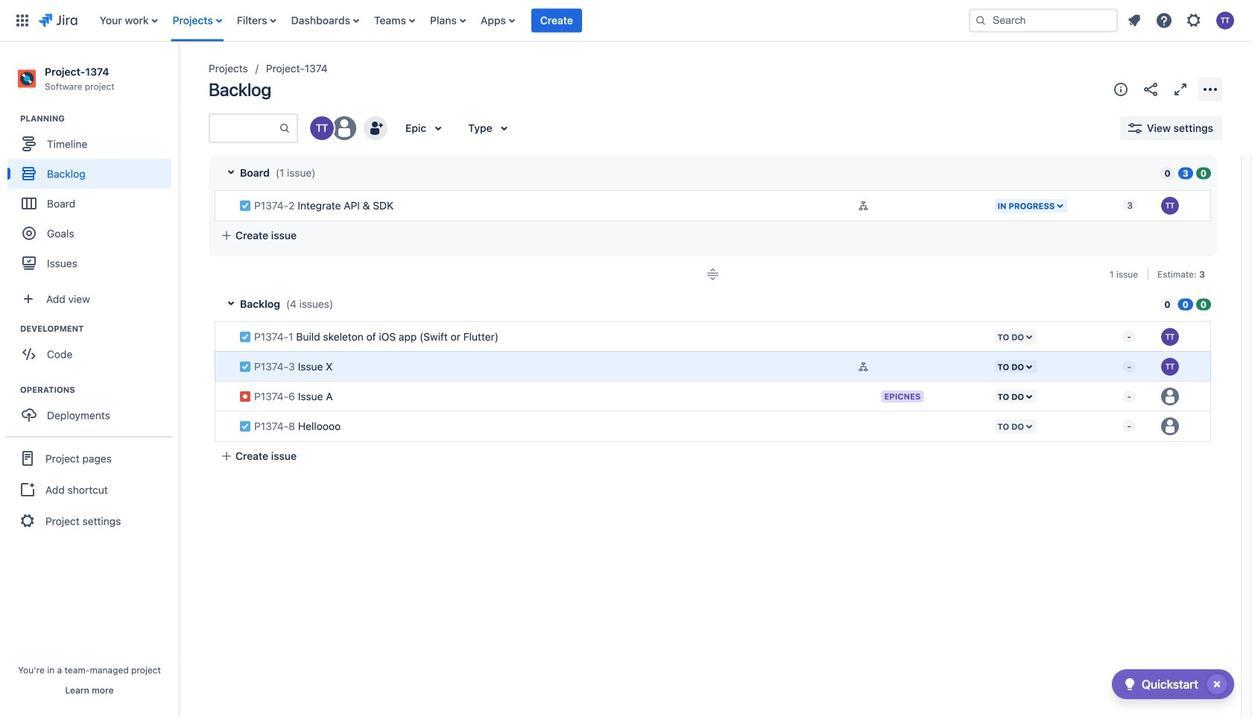 Task type: locate. For each thing, give the bounding box(es) containing it.
1 heading from the top
[[20, 113, 178, 125]]

group
[[7, 113, 178, 283], [7, 323, 178, 374], [7, 384, 178, 435], [6, 436, 173, 542]]

0 horizontal spatial list
[[92, 0, 957, 41]]

1 create issue image from the top
[[204, 182, 222, 200]]

1 vertical spatial create issue image
[[204, 313, 222, 331]]

to do: 0 of 3 (story points) element
[[1160, 167, 1175, 179]]

2 vertical spatial create issue image
[[204, 343, 222, 361]]

list item
[[531, 0, 582, 41]]

Search field
[[969, 9, 1118, 32]]

jira image
[[39, 12, 77, 29], [39, 12, 77, 29]]

list
[[92, 0, 957, 41], [1121, 7, 1243, 34]]

backlog menu image
[[1202, 81, 1219, 98]]

3 heading from the top
[[20, 384, 178, 396]]

0 vertical spatial create issue image
[[204, 182, 222, 200]]

banner
[[0, 0, 1252, 42]]

create issue image
[[204, 182, 222, 200], [204, 313, 222, 331], [204, 343, 222, 361]]

help image
[[1155, 12, 1173, 29]]

view settings image
[[1126, 119, 1144, 137]]

edit icon image
[[887, 361, 899, 373]]

primary element
[[9, 0, 957, 41]]

0 vertical spatial heading
[[20, 113, 178, 125]]

enter full screen image
[[1172, 81, 1190, 98]]

goal image
[[22, 227, 36, 240]]

sidebar navigation image
[[162, 60, 195, 89]]

appswitcher icon image
[[13, 12, 31, 29]]

2 vertical spatial heading
[[20, 384, 178, 396]]

2 heading from the top
[[20, 323, 178, 335]]

group for development icon
[[7, 323, 178, 374]]

add people image
[[367, 119, 385, 137]]

search image
[[975, 15, 987, 26]]

heading for 'operations' icon
[[20, 384, 178, 396]]

notifications image
[[1126, 12, 1143, 29]]

in progress: 3 of 3 (story points) element
[[1178, 167, 1193, 179]]

1 vertical spatial heading
[[20, 323, 178, 335]]

check image
[[1121, 675, 1139, 693]]

heading
[[20, 113, 178, 125], [20, 323, 178, 335], [20, 384, 178, 396]]

Search backlog text field
[[210, 115, 279, 142]]

None search field
[[969, 9, 1118, 32]]



Task type: vqa. For each thing, say whether or not it's contained in the screenshot.
'heading' to the top
yes



Task type: describe. For each thing, give the bounding box(es) containing it.
2 create issue image from the top
[[204, 313, 222, 331]]

3 create issue image from the top
[[204, 343, 222, 361]]

in progress: 0 of 0 (story points) element
[[1178, 298, 1193, 310]]

group for 'operations' icon
[[7, 384, 178, 435]]

settings image
[[1185, 12, 1203, 29]]

your profile and settings image
[[1216, 12, 1234, 29]]

to do: 0 of 0 (story points) element
[[1160, 298, 1175, 310]]

planning image
[[2, 110, 20, 128]]

heading for development icon
[[20, 323, 178, 335]]

heading for planning icon
[[20, 113, 178, 125]]

sidebar element
[[0, 42, 179, 717]]

1 horizontal spatial list
[[1121, 7, 1243, 34]]

operations image
[[2, 381, 20, 399]]

create issue image
[[204, 373, 222, 391]]

done: 0 of 3 (story points) element
[[1196, 167, 1211, 179]]

group for planning icon
[[7, 113, 178, 283]]

development image
[[2, 320, 20, 338]]

dismiss quickstart image
[[1205, 672, 1229, 696]]

done: 0 of 0 (story points) element
[[1196, 298, 1211, 310]]



